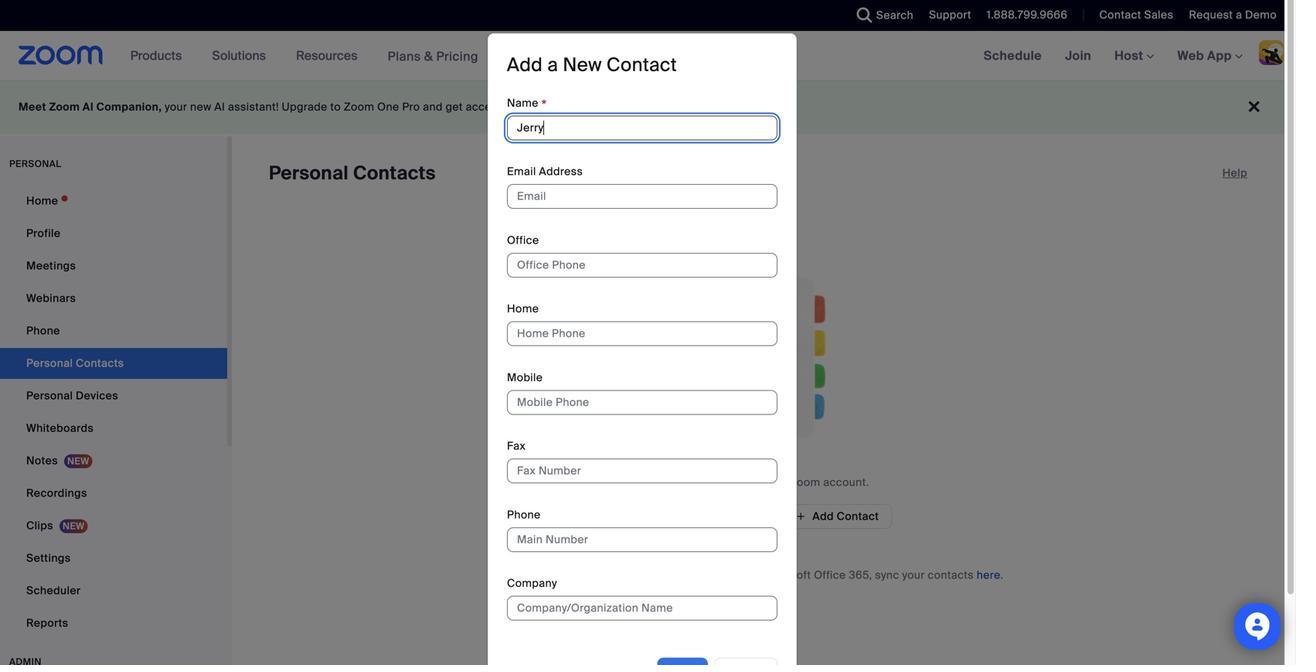 Task type: vqa. For each thing, say whether or not it's contained in the screenshot.
Check Box icon
no



Task type: locate. For each thing, give the bounding box(es) containing it.
access
[[466, 100, 504, 114]]

contact down account.
[[837, 509, 879, 524]]

a
[[1237, 8, 1243, 22], [548, 53, 558, 77]]

1 vertical spatial contact
[[607, 53, 677, 77]]

0 horizontal spatial ai
[[83, 100, 94, 114]]

0 horizontal spatial office
[[507, 233, 539, 247]]

contact sales
[[1100, 8, 1174, 22]]

0 vertical spatial contact
[[1100, 8, 1142, 22]]

0 vertical spatial phone
[[26, 324, 60, 338]]

0 horizontal spatial microsoft
[[628, 568, 678, 582]]

to
[[331, 100, 341, 114], [507, 100, 517, 114], [751, 475, 762, 490]]

a inside dialog
[[548, 53, 558, 77]]

1 horizontal spatial contact
[[837, 509, 879, 524]]

personal devices link
[[0, 380, 227, 411]]

new
[[190, 100, 212, 114]]

1 horizontal spatial home
[[507, 302, 539, 316]]

office down email
[[507, 233, 539, 247]]

for google calendar, microsoft exchange, and microsoft office 365, sync your contacts here .
[[513, 568, 1004, 582]]

1 vertical spatial personal
[[26, 389, 73, 403]]

Phone text field
[[507, 527, 778, 552]]

2 horizontal spatial ai
[[520, 100, 531, 114]]

recordings link
[[0, 478, 227, 509]]

to left one
[[331, 100, 341, 114]]

join
[[1066, 48, 1092, 64]]

no
[[611, 100, 624, 114]]

1 vertical spatial home
[[507, 302, 539, 316]]

0 horizontal spatial contact
[[607, 53, 677, 77]]

0 horizontal spatial add
[[507, 53, 543, 77]]

2 horizontal spatial to
[[751, 475, 762, 490]]

0 horizontal spatial and
[[423, 100, 443, 114]]

no
[[648, 475, 663, 490]]

1 vertical spatial office
[[814, 568, 846, 582]]

get
[[446, 100, 463, 114]]

microsoft down add image
[[761, 568, 811, 582]]

to right access
[[507, 100, 517, 114]]

demo
[[1246, 8, 1278, 22]]

add inside dialog
[[507, 53, 543, 77]]

zoom
[[49, 100, 80, 114], [344, 100, 375, 114], [790, 475, 821, 490]]

email address
[[507, 165, 583, 179]]

companion
[[534, 100, 595, 114]]

your
[[165, 100, 187, 114], [765, 475, 787, 490], [903, 568, 925, 582]]

webinars
[[26, 291, 76, 305]]

google
[[533, 568, 572, 582]]

1 vertical spatial and
[[739, 568, 758, 582]]

0 vertical spatial and
[[423, 100, 443, 114]]

banner containing schedule
[[0, 31, 1297, 82]]

0 vertical spatial personal
[[269, 161, 349, 185]]

1 vertical spatial add
[[813, 509, 834, 524]]

2 microsoft from the left
[[761, 568, 811, 582]]

0 vertical spatial office
[[507, 233, 539, 247]]

Email Address text field
[[507, 184, 778, 209]]

exchange,
[[681, 568, 736, 582]]

2 horizontal spatial your
[[903, 568, 925, 582]]

your right sync
[[903, 568, 925, 582]]

1 vertical spatial your
[[765, 475, 787, 490]]

home up mobile
[[507, 302, 539, 316]]

1 horizontal spatial personal
[[269, 161, 349, 185]]

a for add
[[548, 53, 558, 77]]

0 horizontal spatial your
[[165, 100, 187, 114]]

2 horizontal spatial contact
[[1100, 8, 1142, 22]]

help
[[1223, 166, 1248, 180]]

Mobile text field
[[507, 390, 778, 415]]

at
[[598, 100, 608, 114]]

recordings
[[26, 486, 87, 500]]

0 vertical spatial add
[[507, 53, 543, 77]]

cost.
[[682, 100, 708, 114]]

Office Phone text field
[[507, 253, 778, 278]]

1 vertical spatial a
[[548, 53, 558, 77]]

personal
[[269, 161, 349, 185], [26, 389, 73, 403]]

a left new
[[548, 53, 558, 77]]

contacts
[[666, 475, 712, 490], [928, 568, 974, 582]]

meetings
[[26, 259, 76, 273]]

whiteboards
[[26, 421, 94, 435]]

zoom right meet
[[49, 100, 80, 114]]

one
[[378, 100, 400, 114]]

2 vertical spatial contact
[[837, 509, 879, 524]]

your right added
[[765, 475, 787, 490]]

0 horizontal spatial upgrade
[[282, 100, 328, 114]]

1.888.799.9666 button
[[976, 0, 1072, 31], [987, 8, 1068, 22]]

company
[[507, 576, 557, 591]]

0 horizontal spatial zoom
[[49, 100, 80, 114]]

1 vertical spatial contacts
[[928, 568, 974, 582]]

upgrade
[[282, 100, 328, 114], [711, 100, 758, 114]]

1 horizontal spatial ai
[[214, 100, 225, 114]]

help link
[[1223, 161, 1248, 186]]

add right add image
[[813, 509, 834, 524]]

0 horizontal spatial a
[[548, 53, 558, 77]]

to right added
[[751, 475, 762, 490]]

assistant!
[[228, 100, 279, 114]]

2 vertical spatial your
[[903, 568, 925, 582]]

meet
[[19, 100, 46, 114]]

1 vertical spatial phone
[[507, 508, 541, 522]]

add up name
[[507, 53, 543, 77]]

notes link
[[0, 445, 227, 476]]

contact left sales
[[1100, 8, 1142, 22]]

office inside add a new contact dialog
[[507, 233, 539, 247]]

1 horizontal spatial to
[[507, 100, 517, 114]]

plans & pricing
[[388, 48, 479, 64]]

settings link
[[0, 543, 227, 574]]

ai right new
[[214, 100, 225, 114]]

1 horizontal spatial a
[[1237, 8, 1243, 22]]

clips link
[[0, 510, 227, 541]]

contact
[[1100, 8, 1142, 22], [607, 53, 677, 77], [837, 509, 879, 524]]

ai left * on the top
[[520, 100, 531, 114]]

0 horizontal spatial home
[[26, 194, 58, 208]]

0 vertical spatial contacts
[[666, 475, 712, 490]]

phone down webinars
[[26, 324, 60, 338]]

mobile
[[507, 370, 543, 385]]

contacts left here at the right of page
[[928, 568, 974, 582]]

2 upgrade from the left
[[711, 100, 758, 114]]

add a new contact dialog
[[488, 33, 797, 665]]

1 horizontal spatial zoom
[[344, 100, 375, 114]]

phone
[[26, 324, 60, 338], [507, 508, 541, 522]]

0 vertical spatial home
[[26, 194, 58, 208]]

ai
[[83, 100, 94, 114], [214, 100, 225, 114], [520, 100, 531, 114]]

banner
[[0, 31, 1297, 82]]

phone link
[[0, 316, 227, 346]]

zoom left one
[[344, 100, 375, 114]]

upgrade down product information navigation
[[282, 100, 328, 114]]

add for add contact
[[813, 509, 834, 524]]

home
[[26, 194, 58, 208], [507, 302, 539, 316]]

home up the profile at the left top
[[26, 194, 58, 208]]

for
[[513, 568, 531, 582]]

1 horizontal spatial upgrade
[[711, 100, 758, 114]]

office left "365,"
[[814, 568, 846, 582]]

microsoft
[[628, 568, 678, 582], [761, 568, 811, 582]]

2 horizontal spatial zoom
[[790, 475, 821, 490]]

contact up meet zoom ai companion, footer
[[607, 53, 677, 77]]

1 horizontal spatial phone
[[507, 508, 541, 522]]

meet zoom ai companion, your new ai assistant! upgrade to zoom one pro and get access to ai companion at no additional cost. upgrade today
[[19, 100, 791, 114]]

zoom up add image
[[790, 475, 821, 490]]

additional
[[627, 100, 679, 114]]

upgrade right cost.
[[711, 100, 758, 114]]

contact inside button
[[837, 509, 879, 524]]

1 horizontal spatial office
[[814, 568, 846, 582]]

request a demo link
[[1178, 0, 1297, 31], [1190, 8, 1278, 22]]

and right exchange,
[[739, 568, 758, 582]]

home inside home link
[[26, 194, 58, 208]]

0 horizontal spatial personal
[[26, 389, 73, 403]]

office
[[507, 233, 539, 247], [814, 568, 846, 582]]

1 upgrade from the left
[[282, 100, 328, 114]]

0 horizontal spatial contacts
[[666, 475, 712, 490]]

2 ai from the left
[[214, 100, 225, 114]]

1 microsoft from the left
[[628, 568, 678, 582]]

plans
[[388, 48, 421, 64]]

added
[[715, 475, 748, 490]]

365,
[[849, 568, 873, 582]]

1 horizontal spatial your
[[765, 475, 787, 490]]

contacts
[[353, 161, 436, 185]]

contacts right no
[[666, 475, 712, 490]]

add inside button
[[813, 509, 834, 524]]

1.888.799.9666
[[987, 8, 1068, 22]]

no contacts added to your zoom account.
[[648, 475, 870, 490]]

contact sales link
[[1088, 0, 1178, 31], [1100, 8, 1174, 22]]

0 horizontal spatial phone
[[26, 324, 60, 338]]

your left new
[[165, 100, 187, 114]]

phone inside add a new contact dialog
[[507, 508, 541, 522]]

microsoft up company "text box"
[[628, 568, 678, 582]]

and
[[423, 100, 443, 114], [739, 568, 758, 582]]

name *
[[507, 96, 547, 114]]

plans & pricing link
[[388, 48, 479, 64], [388, 48, 479, 64]]

0 vertical spatial a
[[1237, 8, 1243, 22]]

notes
[[26, 454, 58, 468]]

*
[[542, 96, 547, 114]]

personal inside menu
[[26, 389, 73, 403]]

phone up for
[[507, 508, 541, 522]]

your inside meet zoom ai companion, footer
[[165, 100, 187, 114]]

email
[[507, 165, 536, 179]]

ai left the companion,
[[83, 100, 94, 114]]

a left the "demo" on the top right of page
[[1237, 8, 1243, 22]]

and left get
[[423, 100, 443, 114]]

1 horizontal spatial add
[[813, 509, 834, 524]]

pro
[[402, 100, 420, 114]]

request
[[1190, 8, 1234, 22]]

1 horizontal spatial microsoft
[[761, 568, 811, 582]]

0 vertical spatial your
[[165, 100, 187, 114]]

request a demo
[[1190, 8, 1278, 22]]

add
[[507, 53, 543, 77], [813, 509, 834, 524]]

account.
[[824, 475, 870, 490]]

join link
[[1054, 31, 1104, 80]]



Task type: describe. For each thing, give the bounding box(es) containing it.
contact sales link up join at the right
[[1088, 0, 1178, 31]]

1 horizontal spatial and
[[739, 568, 758, 582]]

home link
[[0, 186, 227, 217]]

reports link
[[0, 608, 227, 639]]

First and Last Name text field
[[507, 116, 778, 140]]

personal contacts
[[269, 161, 436, 185]]

reports
[[26, 616, 68, 630]]

phone inside personal menu menu
[[26, 324, 60, 338]]

1 ai from the left
[[83, 100, 94, 114]]

Home text field
[[507, 321, 778, 346]]

clips
[[26, 519, 53, 533]]

here link
[[977, 568, 1001, 582]]

profile
[[26, 226, 61, 241]]

scheduler
[[26, 583, 81, 598]]

personal for personal contacts
[[269, 161, 349, 185]]

1.888.799.9666 button up schedule
[[976, 0, 1072, 31]]

your for to
[[765, 475, 787, 490]]

and inside meet zoom ai companion, footer
[[423, 100, 443, 114]]

add image
[[796, 510, 807, 524]]

name
[[507, 96, 539, 110]]

upgrade today link
[[711, 100, 791, 114]]

contact sales link up meetings navigation
[[1100, 8, 1174, 22]]

webinars link
[[0, 283, 227, 314]]

address
[[539, 165, 583, 179]]

add contact
[[813, 509, 879, 524]]

personal for personal devices
[[26, 389, 73, 403]]

add a new contact
[[507, 53, 677, 77]]

home inside add a new contact dialog
[[507, 302, 539, 316]]

1.888.799.9666 button up schedule link
[[987, 8, 1068, 22]]

scheduler link
[[0, 575, 227, 606]]

meet zoom ai companion, footer
[[0, 80, 1285, 134]]

a for request
[[1237, 8, 1243, 22]]

devices
[[76, 389, 118, 403]]

Company text field
[[507, 596, 778, 621]]

companion,
[[96, 100, 162, 114]]

meetings link
[[0, 251, 227, 281]]

support
[[930, 8, 972, 22]]

&
[[424, 48, 433, 64]]

zoom logo image
[[19, 46, 103, 65]]

sync
[[876, 568, 900, 582]]

meetings navigation
[[973, 31, 1297, 82]]

whiteboards link
[[0, 413, 227, 444]]

.
[[1001, 568, 1004, 582]]

profile link
[[0, 218, 227, 249]]

personal devices
[[26, 389, 118, 403]]

1 horizontal spatial contacts
[[928, 568, 974, 582]]

contact inside dialog
[[607, 53, 677, 77]]

settings
[[26, 551, 71, 565]]

0 horizontal spatial to
[[331, 100, 341, 114]]

sales
[[1145, 8, 1174, 22]]

here
[[977, 568, 1001, 582]]

product information navigation
[[119, 31, 490, 82]]

personal menu menu
[[0, 186, 227, 640]]

calendar,
[[575, 568, 625, 582]]

Fax text field
[[507, 459, 778, 483]]

add contact button
[[783, 504, 893, 529]]

pricing
[[437, 48, 479, 64]]

schedule
[[984, 48, 1042, 64]]

your for companion,
[[165, 100, 187, 114]]

new
[[563, 53, 602, 77]]

fax
[[507, 439, 526, 453]]

3 ai from the left
[[520, 100, 531, 114]]

today
[[760, 100, 791, 114]]

add for add a new contact
[[507, 53, 543, 77]]

schedule link
[[973, 31, 1054, 80]]

personal
[[9, 158, 61, 170]]



